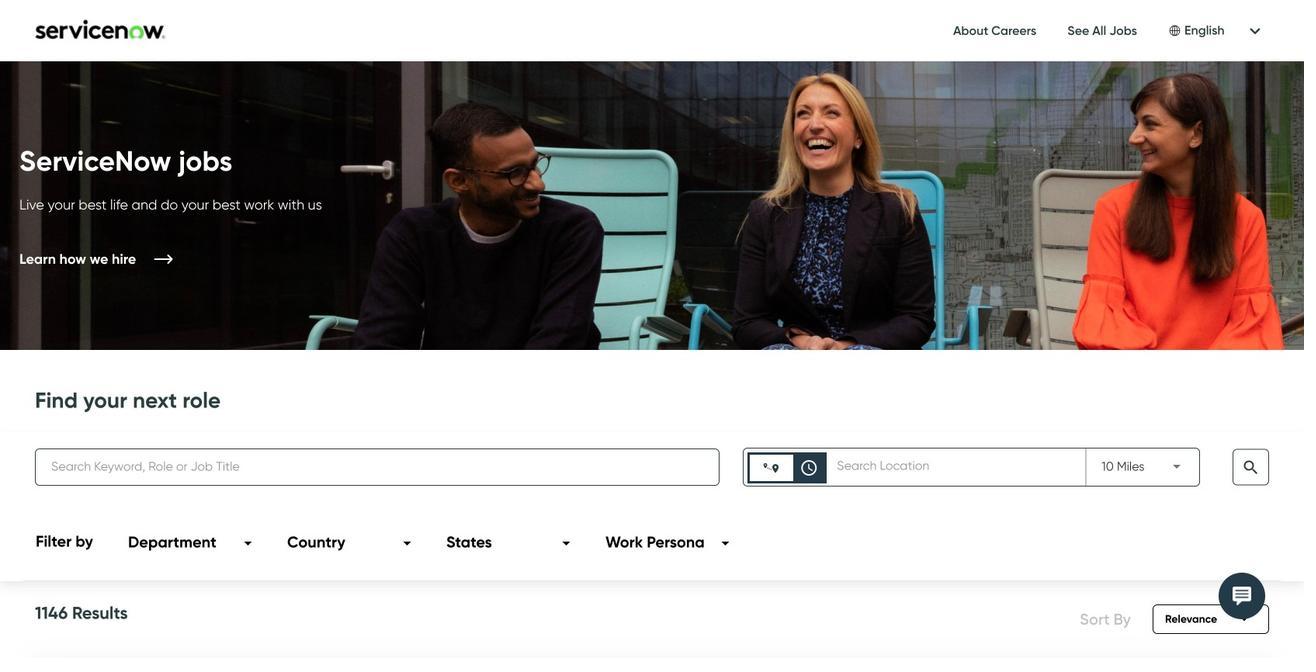 Task type: locate. For each thing, give the bounding box(es) containing it.
Keyword Search text field
[[51, 449, 704, 485]]

None field
[[128, 538, 268, 550], [287, 538, 427, 550], [447, 538, 586, 550], [606, 538, 746, 550], [128, 538, 268, 550], [287, 538, 427, 550], [447, 538, 586, 550], [606, 538, 746, 550]]

search by commute image
[[800, 459, 819, 478]]

language options image
[[1251, 22, 1261, 39]]

service now logo image
[[35, 19, 166, 40]]

search location image
[[763, 463, 782, 475], [763, 463, 782, 475]]

conduct search image
[[1242, 459, 1261, 477]]

search by options group
[[748, 453, 828, 484]]

main content
[[0, 0, 1305, 659]]



Task type: vqa. For each thing, say whether or not it's contained in the screenshot.
Req to the top
no



Task type: describe. For each thing, give the bounding box(es) containing it.
Location Search text field
[[748, 448, 1080, 485]]

servicenow jobs image
[[0, 61, 1305, 350]]



